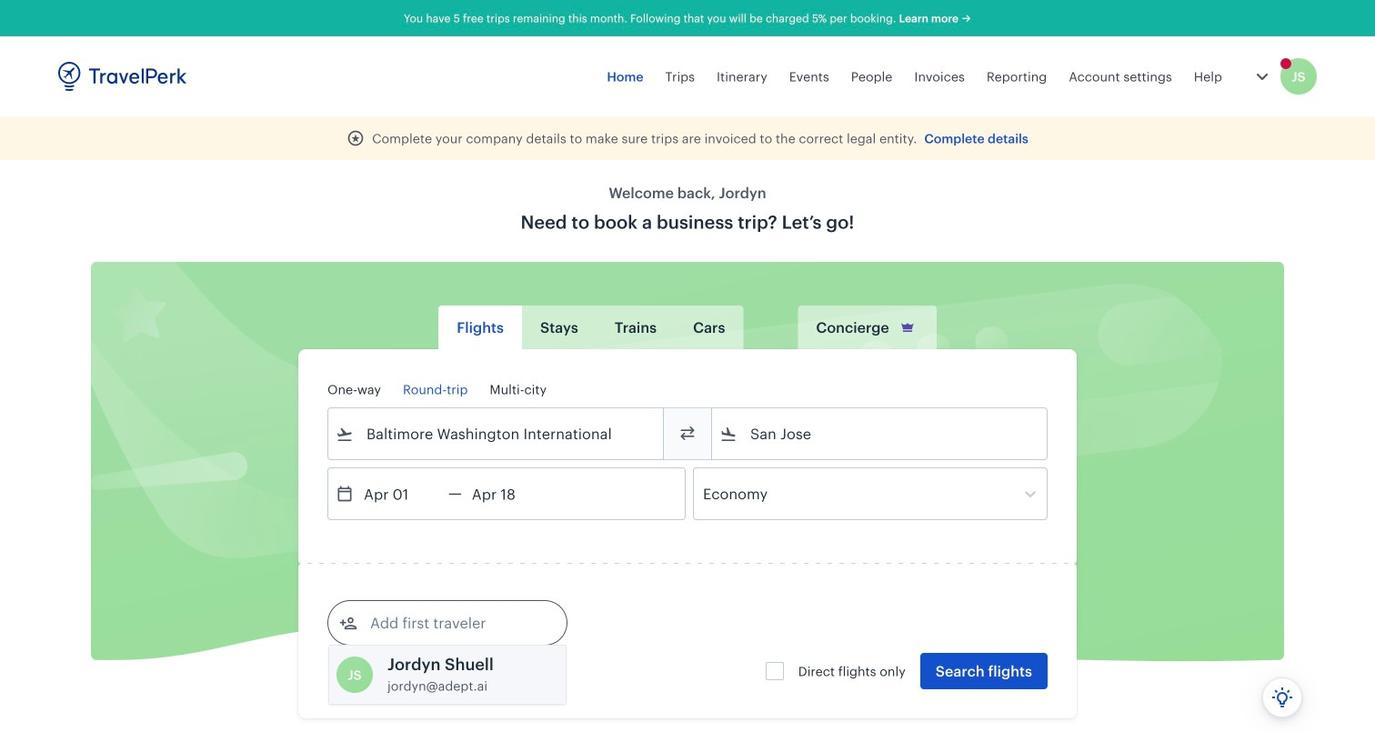 Task type: describe. For each thing, give the bounding box(es) containing it.
Depart text field
[[354, 468, 448, 519]]

To search field
[[738, 419, 1023, 448]]

Return text field
[[462, 468, 556, 519]]

Add first traveler search field
[[357, 608, 547, 638]]



Task type: vqa. For each thing, say whether or not it's contained in the screenshot.
the Return Text Field
yes



Task type: locate. For each thing, give the bounding box(es) containing it.
From search field
[[354, 419, 639, 448]]



